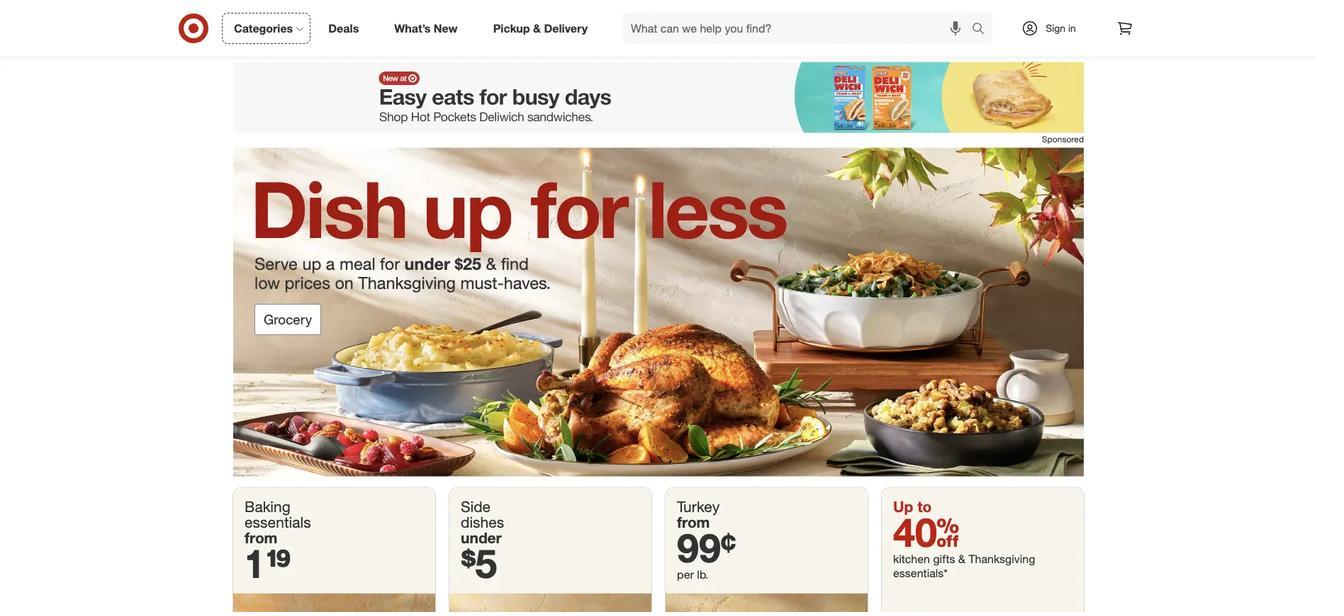 Task type: locate. For each thing, give the bounding box(es) containing it.
side
[[461, 498, 491, 517]]

advertisement region
[[233, 62, 1084, 133]]

under right for
[[405, 254, 450, 275]]

1 vertical spatial thanksgiving
[[969, 553, 1036, 567]]

for
[[380, 254, 400, 275]]

kitchen
[[893, 553, 930, 567]]

& right $25
[[486, 254, 497, 275]]

1 vertical spatial &
[[486, 254, 497, 275]]

& right the 'pickup'
[[533, 21, 541, 35]]

1 vertical spatial under
[[461, 530, 502, 548]]

per lb.
[[677, 569, 709, 583]]

pickup & delivery
[[493, 21, 588, 35]]

turkey
[[677, 498, 720, 517]]

essentials
[[245, 514, 311, 532]]

prices
[[285, 273, 330, 294]]

thanksgiving
[[358, 273, 456, 294], [969, 553, 1036, 567]]

&
[[533, 21, 541, 35], [486, 254, 497, 275], [959, 553, 966, 567]]

0 horizontal spatial under
[[405, 254, 450, 275]]

pickup & delivery link
[[481, 13, 606, 44]]

thanksgiving right gifts
[[969, 553, 1036, 567]]

0 horizontal spatial &
[[486, 254, 497, 275]]

haves.
[[504, 273, 551, 294]]

1 horizontal spatial under
[[461, 530, 502, 548]]

deals
[[328, 21, 359, 35]]

& inside & find low prices on thanksgiving must-haves.
[[486, 254, 497, 275]]

& find low prices on thanksgiving must-haves.
[[255, 254, 551, 294]]

sign
[[1046, 22, 1066, 34]]

2 vertical spatial &
[[959, 553, 966, 567]]

serve
[[255, 254, 298, 275]]

1 horizontal spatial &
[[533, 21, 541, 35]]

1 horizontal spatial thanksgiving
[[969, 553, 1036, 567]]

0 vertical spatial thanksgiving
[[358, 273, 456, 294]]

$5
[[461, 540, 497, 588]]

2 horizontal spatial &
[[959, 553, 966, 567]]

& right gifts
[[959, 553, 966, 567]]

essentials*
[[893, 567, 948, 581]]

side dishes under
[[461, 498, 504, 548]]

from
[[677, 514, 710, 532], [245, 530, 278, 548]]

& inside kitchen gifts & thanksgiving essentials*
[[959, 553, 966, 567]]

1
[[245, 540, 265, 588]]

0 vertical spatial &
[[533, 21, 541, 35]]

1 horizontal spatial from
[[677, 514, 710, 532]]

up to
[[893, 498, 932, 517]]

under
[[405, 254, 450, 275], [461, 530, 502, 548]]

what's new
[[394, 21, 458, 35]]

new
[[434, 21, 458, 35]]

$25
[[455, 254, 482, 275]]

categories link
[[222, 13, 311, 44]]

thanksgiving right the on
[[358, 273, 456, 294]]

0 horizontal spatial from
[[245, 530, 278, 548]]

under inside 'side dishes under'
[[461, 530, 502, 548]]

under down side
[[461, 530, 502, 548]]

turkey from
[[677, 498, 720, 532]]

0 horizontal spatial thanksgiving
[[358, 273, 456, 294]]

dishes
[[461, 514, 504, 532]]

thanksgiving inside & find low prices on thanksgiving must-haves.
[[358, 273, 456, 294]]

search button
[[966, 13, 1000, 47]]



Task type: vqa. For each thing, say whether or not it's contained in the screenshot.
$5
yes



Task type: describe. For each thing, give the bounding box(es) containing it.
from inside turkey from
[[677, 514, 710, 532]]

in
[[1069, 22, 1076, 34]]

dish up for less image
[[233, 148, 1084, 477]]

serve up a meal for under $25
[[255, 254, 482, 275]]

on
[[335, 273, 354, 294]]

kitchen gifts & thanksgiving essentials*
[[893, 553, 1036, 581]]

a
[[326, 254, 335, 275]]

99¢
[[677, 524, 736, 572]]

low
[[255, 273, 280, 294]]

baking
[[245, 498, 291, 517]]

up
[[893, 498, 914, 517]]

up
[[302, 254, 321, 275]]

19
[[265, 540, 291, 588]]

1 19
[[245, 540, 291, 588]]

pickup
[[493, 21, 530, 35]]

sign in link
[[1010, 13, 1098, 44]]

40
[[893, 508, 960, 557]]

delivery
[[544, 21, 588, 35]]

to
[[918, 498, 932, 517]]

deals link
[[316, 13, 377, 44]]

per
[[677, 569, 694, 583]]

what's new link
[[382, 13, 476, 44]]

what's
[[394, 21, 431, 35]]

grocery button
[[255, 305, 321, 336]]

gifts
[[933, 553, 955, 567]]

find
[[501, 254, 529, 275]]

from inside baking essentials from
[[245, 530, 278, 548]]

sponsored
[[1042, 134, 1084, 144]]

What can we help you find? suggestions appear below search field
[[623, 13, 976, 44]]

grocery
[[264, 312, 312, 328]]

baking essentials from
[[245, 498, 311, 548]]

thanksgiving inside kitchen gifts & thanksgiving essentials*
[[969, 553, 1036, 567]]

search
[[966, 23, 1000, 37]]

sign in
[[1046, 22, 1076, 34]]

0 vertical spatial under
[[405, 254, 450, 275]]

lb.
[[697, 569, 709, 583]]

meal
[[340, 254, 376, 275]]

must-
[[461, 273, 504, 294]]

categories
[[234, 21, 293, 35]]



